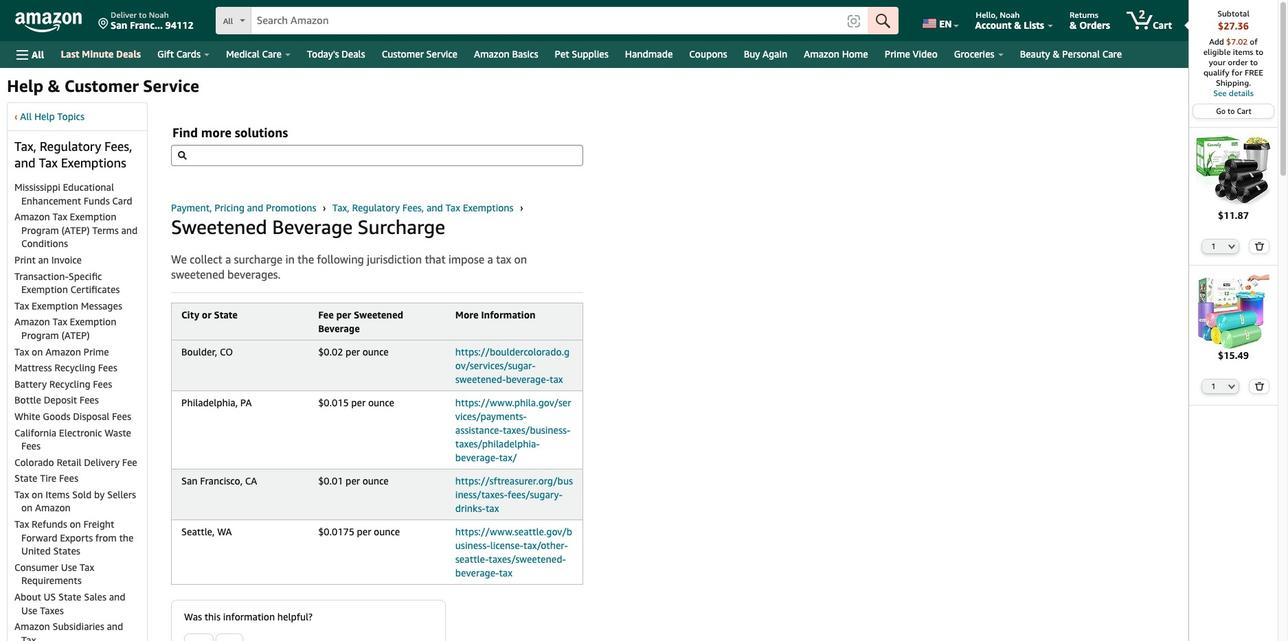 Task type: vqa. For each thing, say whether or not it's contained in the screenshot.


Task type: locate. For each thing, give the bounding box(es) containing it.
ounce right $0.015
[[368, 397, 394, 409]]

1 horizontal spatial service
[[426, 48, 458, 60]]

2 (atep) from the top
[[61, 330, 90, 342]]

state right the us
[[58, 592, 81, 603]]

1 vertical spatial san
[[181, 475, 198, 487]]

cart
[[1153, 19, 1172, 31], [1237, 107, 1252, 115]]

united
[[21, 546, 51, 558]]

and
[[14, 155, 36, 170], [247, 202, 263, 214], [427, 202, 443, 214], [121, 225, 138, 236], [109, 592, 125, 603], [107, 621, 123, 633]]

1 1 from the top
[[1212, 242, 1216, 251]]

sales
[[84, 592, 107, 603]]

service down gift
[[143, 76, 199, 96]]

and up mississippi
[[14, 155, 36, 170]]

0 horizontal spatial fees,
[[105, 139, 132, 154]]

san left franc...
[[111, 19, 127, 31]]

taxes/sweetened-
[[489, 554, 566, 565]]

service inside navigation navigation
[[426, 48, 458, 60]]

1 vertical spatial regulatory
[[352, 202, 400, 214]]

service left amazon basics
[[426, 48, 458, 60]]

0 vertical spatial regulatory
[[40, 139, 101, 154]]

battery recycling fees link
[[14, 378, 112, 390]]

or
[[202, 309, 212, 321]]

help left the topics at the top of page
[[34, 111, 55, 122]]

1 left dropdown image
[[1212, 242, 1216, 251]]

1 noah from the left
[[149, 10, 169, 20]]

tax, up sweetened beverage surcharge
[[333, 202, 350, 214]]

0 horizontal spatial deals
[[116, 48, 141, 60]]

a right impose
[[488, 253, 493, 267]]

0 vertical spatial beverage-
[[506, 374, 550, 385]]

(atep)
[[61, 225, 90, 236], [61, 330, 90, 342]]

1 horizontal spatial deals
[[342, 48, 365, 60]]

to right order
[[1251, 57, 1258, 67]]

tax down state tire fees link
[[14, 489, 29, 501]]

per right the $0.02
[[346, 346, 360, 358]]

and right pricing
[[247, 202, 263, 214]]

0 vertical spatial san
[[111, 19, 127, 31]]

program up tax on amazon prime 'link' at bottom
[[21, 330, 59, 342]]

information
[[481, 309, 536, 321]]

all inside button
[[32, 48, 44, 60]]

deliver to noah san franc... 94112‌
[[111, 10, 194, 31]]

boulder, co
[[181, 346, 233, 358]]

0 vertical spatial 1
[[1212, 242, 1216, 251]]

0 horizontal spatial prime
[[84, 346, 109, 358]]

on right impose
[[514, 253, 527, 267]]

recycling down mattress recycling fees link at the left of page
[[49, 378, 90, 390]]

& for account
[[1015, 19, 1022, 31]]

on inside we collect a surcharge in the following jurisdiction that impose a tax on sweetened          beverages.
[[514, 253, 527, 267]]

https://www.seattle.gov/b
[[456, 526, 573, 538]]

minute
[[82, 48, 114, 60]]

tax down tax exemption messages link on the left of the page
[[53, 316, 67, 328]]

we
[[171, 253, 187, 267]]

free
[[1245, 67, 1264, 78]]

san inside "deliver to noah san franc... 94112‌"
[[111, 19, 127, 31]]

today's
[[307, 48, 339, 60]]

(atep) up tax on amazon prime 'link' at bottom
[[61, 330, 90, 342]]

a
[[225, 253, 231, 267], [488, 253, 493, 267]]

ounce for $0.01 per ounce
[[363, 475, 389, 487]]

today's deals
[[307, 48, 365, 60]]

2 horizontal spatial state
[[214, 309, 238, 321]]

regulatory down the topics at the top of page
[[40, 139, 101, 154]]

0 horizontal spatial fee
[[122, 457, 137, 468]]

payment,
[[171, 202, 212, 214]]

deposit
[[44, 395, 77, 406]]

per right $0.015
[[351, 397, 366, 409]]

0 vertical spatial help
[[7, 76, 43, 96]]

ounce right $0.01
[[363, 475, 389, 487]]

0 vertical spatial (atep)
[[61, 225, 90, 236]]

pa
[[240, 397, 252, 409]]

1 horizontal spatial sweetened
[[354, 309, 403, 321]]

& left orders
[[1070, 19, 1077, 31]]

tax down states
[[80, 562, 94, 574]]

fees, up educational
[[105, 139, 132, 154]]

0 vertical spatial beverage
[[272, 216, 353, 238]]

1 horizontal spatial care
[[1103, 48, 1122, 60]]

tax up forward on the left of the page
[[14, 519, 29, 531]]

$0.01
[[318, 475, 343, 487]]

0 horizontal spatial a
[[225, 253, 231, 267]]

license-
[[490, 540, 524, 552]]

2 a from the left
[[488, 253, 493, 267]]

pet supplies link
[[547, 45, 617, 64]]

beauty & personal care
[[1020, 48, 1122, 60]]

go to cart link
[[1194, 104, 1274, 118]]

0 vertical spatial exemptions
[[61, 155, 126, 170]]

beverage- inside https://www.seattle.gov/b usiness-license-tax/other- seattle-taxes/sweetened- beverage-tax
[[456, 568, 499, 579]]

exemptions up educational
[[61, 155, 126, 170]]

state right or
[[214, 309, 238, 321]]

$0.015 per ounce
[[318, 397, 394, 409]]

on up mattress
[[32, 346, 43, 358]]

transaction-specific exemption certificates link
[[14, 270, 120, 296]]

1 vertical spatial tax,
[[333, 202, 350, 214]]

mattress recycling fees link
[[14, 362, 117, 374]]

0 horizontal spatial state
[[14, 473, 37, 485]]

all right ‹
[[20, 111, 32, 122]]

beverage- down the seattle-
[[456, 568, 499, 579]]

1 horizontal spatial the
[[298, 253, 314, 267]]

deals
[[116, 48, 141, 60], [342, 48, 365, 60]]

https://www.seattle.gov/b usiness-license-tax/other- seattle-taxes/sweetened- beverage-tax
[[456, 526, 573, 579]]

on
[[514, 253, 527, 267], [32, 346, 43, 358], [32, 489, 43, 501], [21, 503, 33, 514], [70, 519, 81, 531]]

1 vertical spatial program
[[21, 330, 59, 342]]

1 deals from the left
[[116, 48, 141, 60]]

noah right deliver
[[149, 10, 169, 20]]

shipping.
[[1216, 78, 1252, 88]]

regulatory up surcharge
[[352, 202, 400, 214]]

fee right delivery
[[122, 457, 137, 468]]

& right the beauty
[[1053, 48, 1060, 60]]

0 horizontal spatial care
[[262, 48, 282, 60]]

exemption down funds
[[70, 211, 116, 223]]

per for fee
[[336, 309, 351, 321]]

& up "all help topics" 'link'
[[48, 76, 60, 96]]

customer service link
[[374, 45, 466, 64]]

1 vertical spatial delete image
[[1255, 382, 1265, 391]]

0 horizontal spatial tax,
[[14, 139, 36, 154]]

https://bouldercolorado.g ov/services/sugar- sweetened-beverage-tax link
[[456, 346, 570, 385]]

delete image right dropdown image
[[1255, 242, 1265, 251]]

freight
[[83, 519, 114, 531]]

state
[[214, 309, 238, 321], [14, 473, 37, 485], [58, 592, 81, 603]]

1 vertical spatial 1
[[1212, 382, 1216, 391]]

on down state tire fees link
[[32, 489, 43, 501]]

to right go
[[1228, 107, 1235, 115]]

2 noah from the left
[[1000, 10, 1020, 20]]

0 horizontal spatial the
[[119, 532, 134, 544]]

per for $0.0175
[[357, 526, 371, 538]]

2 program from the top
[[21, 330, 59, 342]]

1.2 gallon/330pcs strong trash bags colorful clear garbage bags by teivio, bathroom trash can bin liners, small plastic bags for home office kitchen, multicolor image
[[1196, 274, 1272, 349]]

1 horizontal spatial fee
[[318, 309, 334, 321]]

beverage- up https://www.phila.gov/ser
[[506, 374, 550, 385]]

0 horizontal spatial regulatory
[[40, 139, 101, 154]]

delete image right dropdown icon
[[1255, 382, 1265, 391]]

hello, noah
[[976, 10, 1020, 20]]

0 vertical spatial use
[[61, 562, 77, 574]]

amazon down taxes
[[14, 621, 50, 633]]

ounce right $0.0175 on the bottom
[[374, 526, 400, 538]]

‹
[[14, 111, 18, 122]]

2 deals from the left
[[342, 48, 365, 60]]

0 horizontal spatial cart
[[1153, 19, 1172, 31]]

order
[[1228, 57, 1248, 67]]

1 vertical spatial recycling
[[49, 378, 90, 390]]

2 delete image from the top
[[1255, 382, 1265, 391]]

1 vertical spatial help
[[34, 111, 55, 122]]

fees
[[98, 362, 117, 374], [93, 378, 112, 390], [80, 395, 99, 406], [112, 411, 131, 423], [21, 441, 41, 452], [59, 473, 78, 485]]

today's deals link
[[299, 45, 374, 64]]

0 horizontal spatial customer
[[64, 76, 139, 96]]

1 vertical spatial exemptions
[[463, 202, 514, 214]]

1 vertical spatial customer
[[64, 76, 139, 96]]

consumer use tax requirements link
[[14, 562, 94, 587]]

2
[[1139, 8, 1146, 21]]

coupons
[[690, 48, 728, 60]]

1 delete image from the top
[[1255, 242, 1265, 251]]

drinks-
[[456, 503, 486, 515]]

payment, pricing and promotions › tax, regulatory fees, and tax exemptions ›
[[171, 202, 526, 214]]

0 horizontal spatial ›
[[323, 202, 326, 214]]

2 vertical spatial beverage-
[[456, 568, 499, 579]]

the right from
[[119, 532, 134, 544]]

enhancement
[[21, 195, 81, 207]]

recycling up battery recycling fees link on the left bottom of page
[[54, 362, 96, 374]]

1 horizontal spatial san
[[181, 475, 198, 487]]

items
[[1233, 47, 1254, 57]]

tax down transaction-
[[14, 300, 29, 312]]

1 vertical spatial all
[[32, 48, 44, 60]]

from
[[95, 532, 117, 544]]

tax down enhancement
[[53, 211, 67, 223]]

mississippi
[[14, 181, 60, 193]]

ounce
[[363, 346, 389, 358], [368, 397, 394, 409], [363, 475, 389, 487], [374, 526, 400, 538]]

0 vertical spatial delete image
[[1255, 242, 1265, 251]]

1 vertical spatial beverage
[[318, 323, 360, 335]]

1 horizontal spatial prime
[[885, 48, 910, 60]]

fee up the $0.02
[[318, 309, 334, 321]]

2 vertical spatial all
[[20, 111, 32, 122]]

mississippi educational enhancement funds card link
[[14, 181, 132, 207]]

to inside "deliver to noah san franc... 94112‌"
[[139, 10, 147, 20]]

1 horizontal spatial regulatory
[[352, 202, 400, 214]]

on up 'refunds'
[[21, 503, 33, 514]]

0 vertical spatial sweetened
[[171, 216, 267, 238]]

1 vertical spatial sweetened
[[354, 309, 403, 321]]

buy
[[744, 48, 760, 60]]

per for $0.01
[[346, 475, 360, 487]]

& inside returns & orders
[[1070, 19, 1077, 31]]

1 vertical spatial the
[[119, 532, 134, 544]]

care
[[262, 48, 282, 60], [1103, 48, 1122, 60]]

tax down iness/taxes-
[[486, 503, 499, 515]]

subtotal
[[1218, 8, 1250, 19]]

prime
[[885, 48, 910, 60], [84, 346, 109, 358]]

1 vertical spatial state
[[14, 473, 37, 485]]

1 vertical spatial prime
[[84, 346, 109, 358]]

0 vertical spatial all
[[223, 16, 233, 26]]

beverage- inside https://bouldercolorado.g ov/services/sugar- sweetened-beverage-tax
[[506, 374, 550, 385]]

& left lists
[[1015, 19, 1022, 31]]

1 horizontal spatial ›
[[520, 202, 523, 214]]

prime up mattress recycling fees link at the left of page
[[84, 346, 109, 358]]

program up conditions
[[21, 225, 59, 236]]

0 horizontal spatial san
[[111, 19, 127, 31]]

find
[[172, 125, 198, 140]]

amazon home link
[[796, 45, 877, 64]]

per inside fee per sweetened beverage
[[336, 309, 351, 321]]

0 vertical spatial fee
[[318, 309, 334, 321]]

per right $0.01
[[346, 475, 360, 487]]

recycling
[[54, 362, 96, 374], [49, 378, 90, 390]]

0 vertical spatial fees,
[[105, 139, 132, 154]]

1 program from the top
[[21, 225, 59, 236]]

ounce for $0.015 per ounce
[[368, 397, 394, 409]]

solutions
[[235, 125, 288, 140]]

tax up https://www.phila.gov/ser
[[550, 374, 563, 385]]

(atep) left terms in the top of the page
[[61, 225, 90, 236]]

per up $0.02 per ounce
[[336, 309, 351, 321]]

None submit
[[868, 7, 899, 34], [1250, 240, 1269, 253], [1250, 380, 1269, 394], [185, 635, 213, 642], [217, 635, 243, 642], [868, 7, 899, 34], [1250, 240, 1269, 253], [1250, 380, 1269, 394], [185, 635, 213, 642], [217, 635, 243, 642]]

in
[[285, 253, 295, 267]]

all up medical
[[223, 16, 233, 26]]

navigation navigation
[[0, 0, 1279, 642]]

0 horizontal spatial sweetened
[[171, 216, 267, 238]]

delete image for $15.49
[[1255, 382, 1265, 391]]

exemption up amazon tax exemption program (atep) 'link'
[[32, 300, 78, 312]]

sweetened down pricing
[[171, 216, 267, 238]]

delete image
[[1255, 242, 1265, 251], [1255, 382, 1265, 391]]

seattle-
[[456, 554, 489, 565]]

exemptions inside the tax, regulatory fees, and tax exemptions
[[61, 155, 126, 170]]

1 vertical spatial fee
[[122, 457, 137, 468]]

this
[[205, 612, 221, 623]]

0 vertical spatial program
[[21, 225, 59, 236]]

1 horizontal spatial a
[[488, 253, 493, 267]]

1 left dropdown icon
[[1212, 382, 1216, 391]]

see
[[1214, 88, 1227, 98]]

use down about
[[21, 605, 37, 617]]

retail
[[57, 457, 81, 468]]

1 vertical spatial fees,
[[403, 202, 424, 214]]

1 horizontal spatial customer
[[382, 48, 424, 60]]

amazon left basics
[[474, 48, 510, 60]]

2 care from the left
[[1103, 48, 1122, 60]]

prime inside navigation navigation
[[885, 48, 910, 60]]

handmade link
[[617, 45, 681, 64]]

1 vertical spatial beverage-
[[456, 452, 499, 464]]

2 vertical spatial state
[[58, 592, 81, 603]]

0 vertical spatial state
[[214, 309, 238, 321]]

sweetened up $0.02 per ounce
[[354, 309, 403, 321]]

0 vertical spatial service
[[426, 48, 458, 60]]

taxes/philadelphia-
[[456, 438, 540, 450]]

beverage up the $0.02
[[318, 323, 360, 335]]

1 horizontal spatial fees,
[[403, 202, 424, 214]]

exemptions up impose
[[463, 202, 514, 214]]

beverage- down the 'taxes/philadelphia-'
[[456, 452, 499, 464]]

tax inside https://sftreasurer.org/bus iness/taxes-fees/sugary- drinks-tax
[[486, 503, 499, 515]]

messages
[[81, 300, 122, 312]]

help
[[7, 76, 43, 96], [34, 111, 55, 122]]

on up the exports
[[70, 519, 81, 531]]

helpful?
[[278, 612, 313, 623]]

hommaly 1.2 gallon 240 pcs small black trash bags, strong garbage bags, bathroom trash can bin liners unscented, mini plastic bags for office, waste basket liner, fit 3,4.5,6 liters, 0.5,0.8,1,1.2 gal image
[[1196, 133, 1272, 209]]

1 horizontal spatial use
[[61, 562, 77, 574]]

gift cards
[[157, 48, 201, 60]]

1 horizontal spatial noah
[[1000, 10, 1020, 20]]

deals right minute
[[116, 48, 141, 60]]

was this information helpful?
[[184, 612, 313, 623]]

san left francisco,
[[181, 475, 198, 487]]

1 vertical spatial (atep)
[[61, 330, 90, 342]]

service
[[426, 48, 458, 60], [143, 76, 199, 96]]

0 horizontal spatial service
[[143, 76, 199, 96]]

tax down about
[[21, 635, 36, 642]]

beverage
[[272, 216, 353, 238], [318, 323, 360, 335]]

1 vertical spatial service
[[143, 76, 199, 96]]

tax up mississippi
[[39, 155, 58, 170]]

tax down taxes/sweetened-
[[499, 568, 513, 579]]

0 vertical spatial the
[[298, 253, 314, 267]]

0 vertical spatial cart
[[1153, 19, 1172, 31]]

cart right "2"
[[1153, 19, 1172, 31]]

your
[[1209, 57, 1226, 67]]

help & customer service link
[[7, 76, 199, 100]]

surcharge
[[358, 216, 445, 238]]

0 horizontal spatial noah
[[149, 10, 169, 20]]

prime left video
[[885, 48, 910, 60]]

the right in
[[298, 253, 314, 267]]

use down states
[[61, 562, 77, 574]]

1 vertical spatial use
[[21, 605, 37, 617]]

sweetened inside fee per sweetened beverage
[[354, 309, 403, 321]]

1 vertical spatial cart
[[1237, 107, 1252, 115]]

state down colorado
[[14, 473, 37, 485]]

returns
[[1070, 10, 1099, 20]]

fees, up surcharge
[[403, 202, 424, 214]]

tax exemption messages link
[[14, 300, 122, 312]]

1 horizontal spatial cart
[[1237, 107, 1252, 115]]

tax, down ‹
[[14, 139, 36, 154]]

regulatory inside the tax, regulatory fees, and tax exemptions
[[40, 139, 101, 154]]

tax inside https://bouldercolorado.g ov/services/sugar- sweetened-beverage-tax
[[550, 374, 563, 385]]

a right collect
[[225, 253, 231, 267]]

0 vertical spatial prime
[[885, 48, 910, 60]]

details
[[1229, 88, 1254, 98]]

deals right today's
[[342, 48, 365, 60]]

tax inside https://www.seattle.gov/b usiness-license-tax/other- seattle-taxes/sweetened- beverage-tax
[[499, 568, 513, 579]]

all left last
[[32, 48, 44, 60]]

tax inside the tax, regulatory fees, and tax exemptions
[[39, 155, 58, 170]]

sweetened beverage surcharge article
[[171, 215, 583, 585]]

use
[[61, 562, 77, 574], [21, 605, 37, 617]]

noah right hello,
[[1000, 10, 1020, 20]]

prime video
[[885, 48, 938, 60]]

0 vertical spatial tax,
[[14, 139, 36, 154]]

to right deliver
[[139, 10, 147, 20]]

0 horizontal spatial exemptions
[[61, 155, 126, 170]]

delete image for $11.87
[[1255, 242, 1265, 251]]

2 1 from the top
[[1212, 382, 1216, 391]]

cart down details
[[1237, 107, 1252, 115]]

information
[[223, 612, 275, 623]]

0 vertical spatial customer
[[382, 48, 424, 60]]

customer down the last minute deals link
[[64, 76, 139, 96]]

dropdown image
[[1229, 384, 1236, 390]]



Task type: describe. For each thing, give the bounding box(es) containing it.
https://sftreasurer.org/bus iness/taxes-fees/sugary- drinks-tax
[[456, 475, 573, 515]]

0 vertical spatial recycling
[[54, 362, 96, 374]]

exemption down transaction-
[[21, 284, 68, 296]]

$0.01 per ounce
[[318, 475, 389, 487]]

pet supplies
[[555, 48, 609, 60]]

all button
[[10, 41, 50, 68]]

amazon home
[[804, 48, 868, 60]]

1 › from the left
[[323, 202, 326, 214]]

gift cards link
[[149, 45, 218, 64]]

medical care
[[226, 48, 282, 60]]

https://bouldercolorado.g ov/services/sugar- sweetened-beverage-tax
[[456, 346, 570, 385]]

for
[[1232, 67, 1243, 78]]

city
[[181, 309, 199, 321]]

to right the items
[[1256, 47, 1264, 57]]

mississippi educational enhancement funds card amazon tax exemption program (atep) terms and conditions print an invoice transaction-specific exemption certificates tax exemption messages amazon tax exemption program (atep) tax on amazon prime mattress recycling fees battery recycling fees bottle deposit fees white goods disposal fees california electronic waste fees colorado retail delivery fee state tire fees tax on items sold by sellers on amazon tax refunds on freight forward exports from the united states consumer use tax requirements about us state sales and use taxes amazon subsidiaries and tax
[[14, 181, 138, 642]]

go
[[1217, 107, 1226, 115]]

that
[[425, 253, 446, 267]]

tax inside we collect a surcharge in the following jurisdiction that impose a tax on sweetened          beverages.
[[496, 253, 512, 267]]

philadelphia, pa
[[181, 397, 252, 409]]

amazon basics link
[[466, 45, 547, 64]]

& for beauty
[[1053, 48, 1060, 60]]

print an invoice link
[[14, 254, 82, 266]]

en link
[[915, 3, 965, 38]]

and up surcharge
[[427, 202, 443, 214]]

payment, pricing and promotions link
[[171, 202, 319, 214]]

ounce for $0.0175 per ounce
[[374, 526, 400, 538]]

2 › from the left
[[520, 202, 523, 214]]

search image
[[178, 151, 187, 160]]

hello,
[[976, 10, 998, 20]]

and right subsidiaries
[[107, 621, 123, 633]]

amazon image
[[15, 12, 82, 33]]

tax up mattress
[[14, 346, 29, 358]]

fee inside mississippi educational enhancement funds card amazon tax exemption program (atep) terms and conditions print an invoice transaction-specific exemption certificates tax exemption messages amazon tax exemption program (atep) tax on amazon prime mattress recycling fees battery recycling fees bottle deposit fees white goods disposal fees california electronic waste fees colorado retail delivery fee state tire fees tax on items sold by sellers on amazon tax refunds on freight forward exports from the united states consumer use tax requirements about us state sales and use taxes amazon subsidiaries and tax
[[122, 457, 137, 468]]

0 horizontal spatial use
[[21, 605, 37, 617]]

us
[[44, 592, 56, 603]]

seattle, wa
[[181, 526, 232, 538]]

impose
[[449, 253, 485, 267]]

help & customer service
[[7, 76, 199, 96]]

was
[[184, 612, 202, 623]]

cart inside go to cart link
[[1237, 107, 1252, 115]]

fee per sweetened beverage
[[318, 309, 403, 335]]

Find more solutions search field
[[171, 145, 583, 166]]

amazon down tax exemption messages link on the left of the page
[[14, 316, 50, 328]]

& for returns
[[1070, 19, 1077, 31]]

gift
[[157, 48, 174, 60]]

battery
[[14, 378, 47, 390]]

1 (atep) from the top
[[61, 225, 90, 236]]

per for $0.02
[[346, 346, 360, 358]]

last minute deals link
[[53, 45, 149, 64]]

eligible
[[1204, 47, 1231, 57]]

white
[[14, 411, 40, 423]]

1 horizontal spatial state
[[58, 592, 81, 603]]

1 horizontal spatial exemptions
[[463, 202, 514, 214]]

cards
[[176, 48, 201, 60]]

sweetened
[[171, 268, 225, 282]]

state inside the sweetened beverage surcharge article
[[214, 309, 238, 321]]

certificates
[[71, 284, 120, 296]]

1 care from the left
[[262, 48, 282, 60]]

of eligible items to your order to qualify for free shipping.
[[1204, 36, 1264, 88]]

the inside we collect a surcharge in the following jurisdiction that impose a tax on sweetened          beverages.
[[298, 253, 314, 267]]

prime inside mississippi educational enhancement funds card amazon tax exemption program (atep) terms and conditions print an invoice transaction-specific exemption certificates tax exemption messages amazon tax exemption program (atep) tax on amazon prime mattress recycling fees battery recycling fees bottle deposit fees white goods disposal fees california electronic waste fees colorado retail delivery fee state tire fees tax on items sold by sellers on amazon tax refunds on freight forward exports from the united states consumer use tax requirements about us state sales and use taxes amazon subsidiaries and tax
[[84, 346, 109, 358]]

1 for $11.87
[[1212, 242, 1216, 251]]

1 horizontal spatial tax,
[[333, 202, 350, 214]]

states
[[53, 546, 80, 558]]

tax, inside the tax, regulatory fees, and tax exemptions
[[14, 139, 36, 154]]

‹ all help topics
[[14, 111, 85, 122]]

fees, inside the tax, regulatory fees, and tax exemptions
[[105, 139, 132, 154]]

of
[[1250, 36, 1258, 47]]

1 a from the left
[[225, 253, 231, 267]]

customer service
[[382, 48, 458, 60]]

colorado retail delivery fee link
[[14, 457, 137, 468]]

vices/payments-
[[456, 411, 527, 423]]

home
[[842, 48, 868, 60]]

& for help
[[48, 76, 60, 96]]

per for $0.015
[[351, 397, 366, 409]]

supplies
[[572, 48, 609, 60]]

california electronic waste fees link
[[14, 427, 131, 452]]

we collect a surcharge in the following jurisdiction that impose a tax on sweetened          beverages.
[[171, 253, 527, 282]]

ov/services/sugar-
[[456, 360, 536, 372]]

san inside the sweetened beverage surcharge article
[[181, 475, 198, 487]]

san francisco, ca
[[181, 475, 257, 487]]

medical care link
[[218, 45, 299, 64]]

delivery
[[84, 457, 120, 468]]

buy again link
[[736, 45, 796, 64]]

specific
[[69, 270, 102, 282]]

add
[[1210, 36, 1225, 47]]

see details link
[[1196, 88, 1271, 98]]

1 for $15.49
[[1212, 382, 1216, 391]]

tire
[[40, 473, 57, 485]]

amazon up mattress recycling fees link at the left of page
[[45, 346, 81, 358]]

print
[[14, 254, 36, 266]]

tax, regulatory fees, and tax exemptions link
[[333, 202, 516, 214]]

city or state
[[181, 309, 238, 321]]

again
[[763, 48, 788, 60]]

and right the sales
[[109, 592, 125, 603]]

usiness-
[[456, 540, 490, 552]]

exemption down 'messages'
[[70, 316, 116, 328]]

bottle deposit fees link
[[14, 395, 99, 406]]

fees/sugary-
[[508, 489, 563, 501]]

account & lists
[[976, 19, 1045, 31]]

refunds
[[32, 519, 67, 531]]

Search Amazon text field
[[251, 8, 841, 34]]

$11.87
[[1218, 209, 1249, 221]]

lists
[[1024, 19, 1045, 31]]

All search field
[[216, 7, 899, 36]]

subtotal $27.36
[[1218, 8, 1250, 32]]

basics
[[512, 48, 538, 60]]

amazon down enhancement
[[14, 211, 50, 223]]

goods
[[43, 411, 70, 423]]

https://bouldercolorado.g
[[456, 346, 570, 358]]

beverages.
[[228, 268, 281, 282]]

forward
[[21, 532, 57, 544]]

noah inside "deliver to noah san franc... 94112‌"
[[149, 10, 169, 20]]

all help topics link
[[20, 111, 85, 122]]

requirements
[[21, 576, 82, 587]]

conditions
[[21, 238, 68, 250]]

find more solutions
[[172, 125, 288, 140]]

all inside 'search box'
[[223, 16, 233, 26]]

pet
[[555, 48, 569, 60]]

94112‌
[[165, 19, 194, 31]]

tax, regulatory fees, and tax exemptions
[[14, 139, 132, 170]]

and inside the tax, regulatory fees, and tax exemptions
[[14, 155, 36, 170]]

amazon down items
[[35, 503, 71, 514]]

ounce for $0.02 per ounce
[[363, 346, 389, 358]]

beverage inside fee per sweetened beverage
[[318, 323, 360, 335]]

account
[[976, 19, 1012, 31]]

topics
[[57, 111, 85, 122]]

groceries link
[[946, 45, 1012, 64]]

$0.02 per ounce
[[318, 346, 389, 358]]

dropdown image
[[1229, 244, 1236, 249]]

california
[[14, 427, 56, 439]]

and right terms in the top of the page
[[121, 225, 138, 236]]

amazon left home
[[804, 48, 840, 60]]

tax up impose
[[446, 202, 460, 214]]

beverage- inside https://www.phila.gov/ser vices/payments- assistance-taxes/business- taxes/philadelphia- beverage-tax/
[[456, 452, 499, 464]]

franc...
[[130, 19, 163, 31]]

electronic
[[59, 427, 102, 439]]

fee inside fee per sweetened beverage
[[318, 309, 334, 321]]

the inside mississippi educational enhancement funds card amazon tax exemption program (atep) terms and conditions print an invoice transaction-specific exemption certificates tax exemption messages amazon tax exemption program (atep) tax on amazon prime mattress recycling fees battery recycling fees bottle deposit fees white goods disposal fees california electronic waste fees colorado retail delivery fee state tire fees tax on items sold by sellers on amazon tax refunds on freight forward exports from the united states consumer use tax requirements about us state sales and use taxes amazon subsidiaries and tax
[[119, 532, 134, 544]]

customer inside navigation navigation
[[382, 48, 424, 60]]



